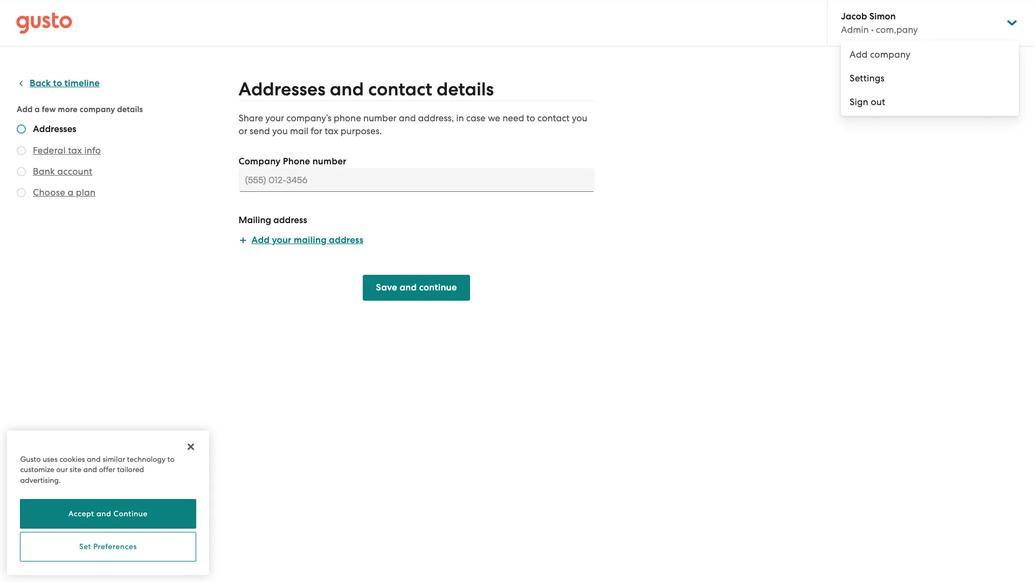 Task type: describe. For each thing, give the bounding box(es) containing it.
federal tax info button
[[33, 144, 101, 157]]

our
[[56, 466, 68, 474]]

bank account button
[[33, 165, 92, 178]]

mail
[[290, 126, 309, 137]]

terms
[[24, 559, 47, 569]]

technology
[[127, 455, 166, 464]]

preferences
[[93, 543, 137, 552]]

terms link
[[24, 559, 47, 569]]

1 , from the left
[[47, 559, 49, 569]]

0 horizontal spatial contact
[[368, 78, 433, 100]]

accept
[[69, 510, 94, 519]]

back to timeline
[[30, 78, 100, 89]]

addresses for addresses
[[33, 124, 76, 135]]

add company
[[850, 49, 911, 60]]

company phone number
[[239, 156, 347, 167]]

privacy
[[51, 559, 78, 569]]

and right site
[[83, 466, 97, 474]]

1 horizontal spatial you
[[572, 113, 588, 124]]

add your mailing address
[[252, 235, 364, 246]]

0 horizontal spatial address
[[274, 215, 307, 226]]

info
[[84, 145, 101, 156]]

your for add
[[272, 235, 292, 246]]

0 horizontal spatial you
[[272, 126, 288, 137]]

terms , privacy , & cookies
[[24, 559, 120, 569]]

addresses and contact details
[[239, 78, 494, 100]]

case
[[467, 113, 486, 124]]

mailing address
[[239, 215, 307, 226]]

settings link
[[842, 66, 1020, 90]]

tax inside share your company's phone number and address, in case we need to contact you or send you mail for tax purposes.
[[325, 126, 339, 137]]

sign out button
[[842, 90, 1020, 114]]

add for add your mailing address
[[252, 235, 270, 246]]

&
[[83, 559, 88, 569]]

your for share
[[266, 113, 284, 124]]

save and continue button
[[363, 275, 470, 301]]

simon
[[870, 11, 897, 22]]

set preferences button
[[20, 533, 196, 562]]

customize
[[20, 466, 54, 474]]

share your company's phone number and address, in case we need to contact you or send you mail for tax purposes.
[[239, 113, 588, 137]]

to inside share your company's phone number and address, in case we need to contact you or send you mail for tax purposes.
[[527, 113, 536, 124]]

and inside "button"
[[97, 510, 111, 519]]

continue
[[419, 282, 457, 294]]

cookies
[[91, 559, 120, 569]]

check image for federal
[[17, 146, 26, 155]]

number inside share your company's phone number and address, in case we need to contact you or send you mail for tax purposes.
[[364, 113, 397, 124]]

advertising.
[[20, 476, 61, 485]]

company's
[[287, 113, 332, 124]]

bank
[[33, 166, 55, 177]]

purposes.
[[341, 126, 382, 137]]

company
[[239, 156, 281, 167]]

cookies button
[[91, 557, 120, 570]]

offer
[[99, 466, 115, 474]]

we
[[488, 113, 501, 124]]

for
[[311, 126, 323, 137]]

mailing
[[294, 235, 327, 246]]

1 vertical spatial number
[[313, 156, 347, 167]]

federal tax info
[[33, 145, 101, 156]]

more
[[58, 105, 78, 114]]

admin
[[842, 24, 870, 35]]

to inside gusto uses cookies and similar technology to customize our site and offer tailored advertising.
[[168, 455, 175, 464]]



Task type: vqa. For each thing, say whether or not it's contained in the screenshot.
address to the left
yes



Task type: locate. For each thing, give the bounding box(es) containing it.
and inside share your company's phone number and address, in case we need to contact you or send you mail for tax purposes.
[[399, 113, 416, 124]]

to right need
[[527, 113, 536, 124]]

your
[[266, 113, 284, 124], [272, 235, 292, 246]]

addresses for addresses and contact details
[[239, 78, 326, 100]]

0 vertical spatial address
[[274, 215, 307, 226]]

1 horizontal spatial company
[[871, 49, 911, 60]]

phone
[[283, 156, 310, 167]]

to inside back to timeline button
[[53, 78, 62, 89]]

jacob simon admin • com,pany
[[842, 11, 919, 35]]

and up offer at the left bottom of the page
[[87, 455, 101, 464]]

Company Phone number telephone field
[[239, 168, 595, 192]]

a left "plan"
[[68, 187, 74, 198]]

details
[[437, 78, 494, 100], [117, 105, 143, 114]]

accept and continue button
[[20, 500, 196, 529]]

contact right need
[[538, 113, 570, 124]]

contact inside share your company's phone number and address, in case we need to contact you or send you mail for tax purposes.
[[538, 113, 570, 124]]

account
[[57, 166, 92, 177]]

back to timeline button
[[17, 77, 100, 90]]

choose a plan button
[[33, 186, 96, 199]]

number up purposes.
[[364, 113, 397, 124]]

choose
[[33, 187, 65, 198]]

1 horizontal spatial add
[[252, 235, 270, 246]]

0 horizontal spatial number
[[313, 156, 347, 167]]

addresses inside list
[[33, 124, 76, 135]]

1 horizontal spatial number
[[364, 113, 397, 124]]

jacob
[[842, 11, 868, 22]]

0 vertical spatial tax
[[325, 126, 339, 137]]

1 horizontal spatial tax
[[325, 126, 339, 137]]

your down mailing address
[[272, 235, 292, 246]]

site
[[70, 466, 82, 474]]

0 vertical spatial number
[[364, 113, 397, 124]]

bank account
[[33, 166, 92, 177]]

2 , from the left
[[78, 559, 81, 569]]

add left few
[[17, 105, 33, 114]]

phone
[[334, 113, 361, 124]]

1 horizontal spatial contact
[[538, 113, 570, 124]]

1 vertical spatial check image
[[17, 188, 26, 197]]

1 check image from the top
[[17, 125, 26, 134]]

your inside share your company's phone number and address, in case we need to contact you or send you mail for tax purposes.
[[266, 113, 284, 124]]

0 vertical spatial you
[[572, 113, 588, 124]]

com,pany
[[877, 24, 919, 35]]

send
[[250, 126, 270, 137]]

your up 'send'
[[266, 113, 284, 124]]

contact
[[368, 78, 433, 100], [538, 113, 570, 124]]

add company link
[[842, 43, 1020, 66]]

sign out
[[850, 97, 886, 107]]

0 vertical spatial check image
[[17, 125, 26, 134]]

add
[[850, 49, 868, 60], [17, 105, 33, 114], [252, 235, 270, 246]]

tax inside button
[[68, 145, 82, 156]]

addresses list
[[17, 124, 149, 201]]

0 horizontal spatial ,
[[47, 559, 49, 569]]

set
[[79, 543, 91, 552]]

0 vertical spatial addresses
[[239, 78, 326, 100]]

1 vertical spatial a
[[68, 187, 74, 198]]

address,
[[418, 113, 454, 124]]

address
[[274, 215, 307, 226], [329, 235, 364, 246]]

1 horizontal spatial ,
[[78, 559, 81, 569]]

timeline
[[65, 78, 100, 89]]

and left address, on the top left of the page
[[399, 113, 416, 124]]

to right technology at the left of page
[[168, 455, 175, 464]]

uses
[[43, 455, 58, 464]]

1 vertical spatial your
[[272, 235, 292, 246]]

1 vertical spatial contact
[[538, 113, 570, 124]]

you
[[572, 113, 588, 124], [272, 126, 288, 137]]

1 horizontal spatial details
[[437, 78, 494, 100]]

and inside button
[[400, 282, 417, 294]]

1 horizontal spatial address
[[329, 235, 364, 246]]

0 vertical spatial company
[[871, 49, 911, 60]]

privacy link
[[51, 559, 78, 569]]

1 vertical spatial address
[[329, 235, 364, 246]]

save and continue
[[376, 282, 457, 294]]

0 vertical spatial your
[[266, 113, 284, 124]]

check image
[[17, 125, 26, 134], [17, 167, 26, 176]]

back
[[30, 78, 51, 89]]

similar
[[103, 455, 125, 464]]

number
[[364, 113, 397, 124], [313, 156, 347, 167]]

0 horizontal spatial company
[[80, 105, 115, 114]]

1 vertical spatial details
[[117, 105, 143, 114]]

share
[[239, 113, 263, 124]]

0 vertical spatial check image
[[17, 146, 26, 155]]

check image for choose
[[17, 188, 26, 197]]

check image
[[17, 146, 26, 155], [17, 188, 26, 197]]

1 horizontal spatial to
[[168, 455, 175, 464]]

gusto
[[20, 455, 41, 464]]

continue
[[114, 510, 148, 519]]

number right 'phone'
[[313, 156, 347, 167]]

0 horizontal spatial a
[[35, 105, 40, 114]]

, left &
[[78, 559, 81, 569]]

1 check image from the top
[[17, 146, 26, 155]]

0 vertical spatial details
[[437, 78, 494, 100]]

gusto uses cookies and similar technology to customize our site and offer tailored advertising.
[[20, 455, 175, 485]]

2 vertical spatial add
[[252, 235, 270, 246]]

plan
[[76, 187, 96, 198]]

, left 'privacy'
[[47, 559, 49, 569]]

1 vertical spatial to
[[527, 113, 536, 124]]

to right the back
[[53, 78, 62, 89]]

2 horizontal spatial to
[[527, 113, 536, 124]]

a for choose
[[68, 187, 74, 198]]

addresses up company's
[[239, 78, 326, 100]]

tax right for
[[325, 126, 339, 137]]

1 horizontal spatial addresses
[[239, 78, 326, 100]]

tax
[[325, 126, 339, 137], [68, 145, 82, 156]]

few
[[42, 105, 56, 114]]

mailing
[[239, 215, 271, 226]]

address up add your mailing address
[[274, 215, 307, 226]]

add down mailing
[[252, 235, 270, 246]]

save
[[376, 282, 398, 294]]

1 vertical spatial tax
[[68, 145, 82, 156]]

check image left federal
[[17, 146, 26, 155]]

or
[[239, 126, 248, 137]]

add down admin
[[850, 49, 868, 60]]

2 horizontal spatial add
[[850, 49, 868, 60]]

2 check image from the top
[[17, 188, 26, 197]]

,
[[47, 559, 49, 569], [78, 559, 81, 569]]

add for add company
[[850, 49, 868, 60]]

0 horizontal spatial details
[[117, 105, 143, 114]]

addresses down few
[[33, 124, 76, 135]]

0 horizontal spatial tax
[[68, 145, 82, 156]]

set preferences
[[79, 543, 137, 552]]

and right accept
[[97, 510, 111, 519]]

out
[[872, 97, 886, 107]]

tailored
[[117, 466, 144, 474]]

•
[[872, 24, 874, 35]]

company right more
[[80, 105, 115, 114]]

in
[[457, 113, 464, 124]]

company down 'com,pany'
[[871, 49, 911, 60]]

accept and continue
[[69, 510, 148, 519]]

address right mailing
[[329, 235, 364, 246]]

1 horizontal spatial a
[[68, 187, 74, 198]]

and
[[330, 78, 364, 100], [399, 113, 416, 124], [400, 282, 417, 294], [87, 455, 101, 464], [83, 466, 97, 474], [97, 510, 111, 519]]

0 horizontal spatial to
[[53, 78, 62, 89]]

1 vertical spatial company
[[80, 105, 115, 114]]

0 vertical spatial add
[[850, 49, 868, 60]]

contact up share your company's phone number and address, in case we need to contact you or send you mail for tax purposes.
[[368, 78, 433, 100]]

addresses
[[239, 78, 326, 100], [33, 124, 76, 135]]

a inside button
[[68, 187, 74, 198]]

1 vertical spatial add
[[17, 105, 33, 114]]

a left few
[[35, 105, 40, 114]]

home image
[[16, 12, 72, 34]]

company
[[871, 49, 911, 60], [80, 105, 115, 114]]

a for add
[[35, 105, 40, 114]]

a
[[35, 105, 40, 114], [68, 187, 74, 198]]

choose a plan
[[33, 187, 96, 198]]

2 check image from the top
[[17, 167, 26, 176]]

settings
[[850, 73, 885, 84]]

cookies
[[59, 455, 85, 464]]

check image left choose
[[17, 188, 26, 197]]

0 vertical spatial a
[[35, 105, 40, 114]]

add for add a few more company details
[[17, 105, 33, 114]]

0 vertical spatial to
[[53, 78, 62, 89]]

0 vertical spatial contact
[[368, 78, 433, 100]]

sign
[[850, 97, 869, 107]]

need
[[503, 113, 525, 124]]

federal
[[33, 145, 66, 156]]

0 horizontal spatial add
[[17, 105, 33, 114]]

1 vertical spatial check image
[[17, 167, 26, 176]]

1 vertical spatial addresses
[[33, 124, 76, 135]]

0 horizontal spatial addresses
[[33, 124, 76, 135]]

add a few more company details
[[17, 105, 143, 114]]

tax left info
[[68, 145, 82, 156]]

and up phone
[[330, 78, 364, 100]]

to
[[53, 78, 62, 89], [527, 113, 536, 124], [168, 455, 175, 464]]

1 vertical spatial you
[[272, 126, 288, 137]]

and right 'save'
[[400, 282, 417, 294]]

2 vertical spatial to
[[168, 455, 175, 464]]



